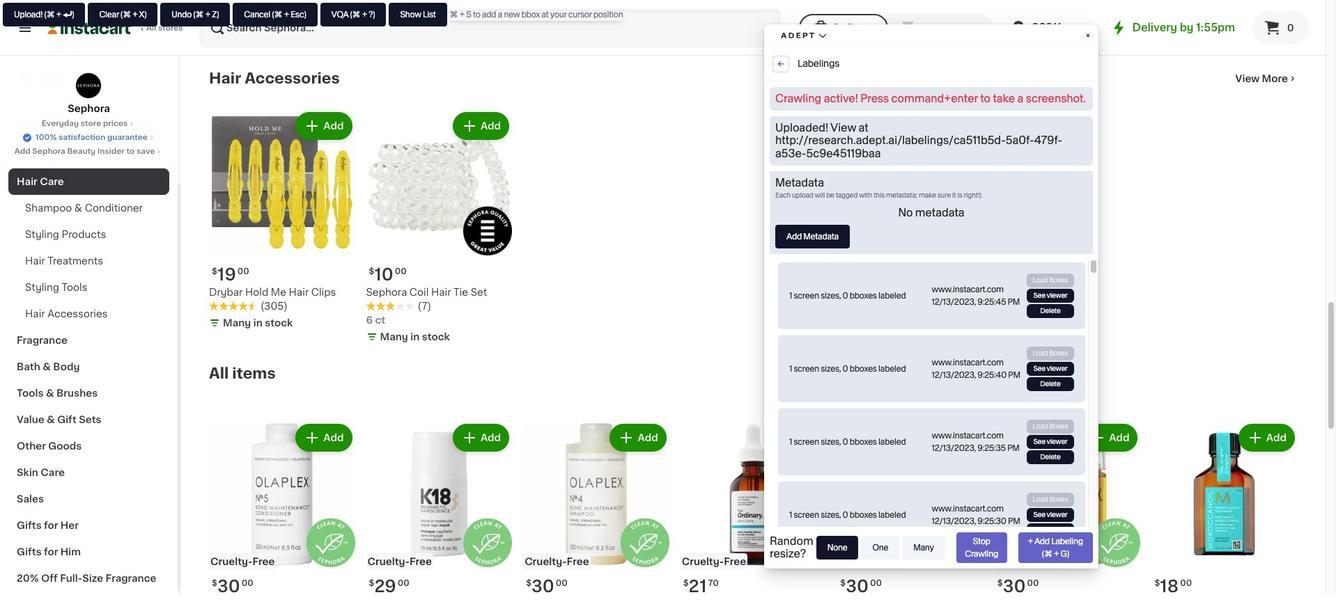 Task type: vqa. For each thing, say whether or not it's contained in the screenshot.
Brushes
yes



Task type: describe. For each thing, give the bounding box(es) containing it.
product group containing 18
[[1152, 422, 1298, 596]]

holiday party ready beauty
[[17, 124, 158, 134]]

product group containing 29
[[366, 422, 512, 596]]

value
[[17, 415, 44, 425]]

ct inside item carousel region
[[375, 316, 386, 325]]

add sephora beauty insider to save
[[14, 148, 155, 155]]

delivery for delivery by 1:55pm
[[1133, 22, 1178, 33]]

1 free from the left
[[253, 557, 275, 567]]

5 free from the left
[[724, 557, 747, 567]]

styling tools link
[[8, 275, 169, 301]]

1 vertical spatial hair accessories
[[25, 309, 108, 319]]

to
[[126, 148, 135, 155]]

skin
[[17, 468, 38, 478]]

sephora coil hair tie set
[[366, 288, 487, 297]]

4 cruelty- from the left
[[368, 557, 410, 567]]

holiday party ready beauty link
[[8, 116, 169, 142]]

oz
[[542, 11, 554, 21]]

00 inside $ 10 00
[[395, 268, 407, 276]]

party
[[58, 124, 85, 134]]

tools & brushes link
[[8, 381, 169, 407]]

guarantee
[[107, 134, 148, 141]]

100%
[[36, 134, 57, 141]]

1:55pm
[[1197, 22, 1236, 33]]

3 30 from the left
[[846, 579, 869, 595]]

save
[[137, 148, 155, 155]]

5 cruelty-free from the left
[[682, 557, 747, 567]]

$ inside $ 18 00
[[1155, 580, 1161, 588]]

4 cruelty-free from the left
[[368, 557, 432, 567]]

it
[[61, 47, 68, 56]]

holiday
[[17, 124, 56, 134]]

satisfaction
[[59, 134, 105, 141]]

view more
[[1236, 74, 1289, 84]]

bath
[[17, 362, 40, 372]]

gift
[[57, 415, 77, 425]]

size
[[82, 574, 103, 584]]

4 free from the left
[[410, 557, 432, 567]]

sephora for sephora
[[68, 104, 110, 114]]

all for all stores
[[146, 24, 156, 32]]

other goods
[[17, 442, 82, 452]]

6 cruelty-free from the left
[[997, 557, 1061, 567]]

sets
[[79, 415, 101, 425]]

2 $ 30 00 from the left
[[526, 579, 568, 595]]

stores
[[158, 24, 183, 32]]

(305)
[[261, 302, 288, 311]]

fragrance link
[[8, 328, 169, 354]]

sales link
[[8, 486, 169, 513]]

shampoo
[[25, 204, 72, 213]]

add sephora beauty insider to save link
[[14, 146, 163, 158]]

20%
[[17, 574, 39, 584]]

buy
[[39, 47, 59, 56]]

3 free from the left
[[881, 557, 904, 567]]

lists link
[[8, 66, 169, 93]]

service type group
[[799, 14, 994, 42]]

100% satisfaction guarantee
[[36, 134, 148, 141]]

92211
[[1033, 22, 1062, 33]]

1 vertical spatial hair accessories link
[[8, 301, 169, 328]]

him
[[61, 548, 81, 558]]

drybar
[[209, 288, 243, 297]]

hair care
[[17, 177, 64, 187]]

buy it again
[[39, 47, 98, 56]]

styling tools
[[25, 283, 88, 293]]

styling products
[[25, 230, 106, 240]]

by
[[1180, 22, 1194, 33]]

$ 10 00
[[369, 267, 407, 283]]

1 horizontal spatial beauty
[[122, 124, 158, 134]]

$ 18 00
[[1155, 579, 1193, 595]]

tie
[[454, 288, 468, 297]]

skin care link
[[8, 460, 169, 486]]

her
[[61, 521, 79, 531]]

makeup link
[[8, 142, 169, 169]]

0 horizontal spatial 6
[[209, 11, 216, 21]]

all items
[[209, 367, 276, 381]]

delivery button
[[799, 14, 888, 42]]

care for hair care
[[40, 177, 64, 187]]

& for bath
[[43, 362, 51, 372]]

items
[[232, 367, 276, 381]]

4 $ 30 00 from the left
[[998, 579, 1040, 595]]

shampoo & conditioner
[[25, 204, 143, 213]]

3 $ 30 00 from the left
[[841, 579, 882, 595]]

& for shampoo
[[74, 204, 82, 213]]

sephora link
[[68, 72, 110, 116]]

treatments
[[48, 256, 103, 266]]

buy it again link
[[8, 38, 169, 66]]

4.8 oz
[[524, 11, 554, 21]]

again
[[70, 47, 98, 56]]

29
[[375, 579, 396, 595]]

value & gift sets link
[[8, 407, 169, 434]]

products
[[62, 230, 106, 240]]

$ inside $ 10 00
[[369, 268, 375, 276]]

1 many in stock button from the left
[[995, 0, 1141, 29]]

6 free from the left
[[1039, 557, 1061, 567]]

gifts for him
[[17, 548, 81, 558]]

styling for styling tools
[[25, 283, 59, 293]]

0 horizontal spatial ct
[[218, 11, 228, 21]]

00 inside $ 19 00
[[238, 268, 249, 276]]

instacart logo image
[[47, 20, 131, 36]]

conditioner
[[85, 204, 143, 213]]

body
[[53, 362, 80, 372]]

3 cruelty- from the left
[[839, 557, 881, 567]]

all stores
[[146, 24, 183, 32]]

sales
[[17, 495, 44, 505]]

0 horizontal spatial accessories
[[48, 309, 108, 319]]

me
[[271, 288, 286, 297]]

for for him
[[44, 548, 58, 558]]

19
[[217, 267, 236, 283]]

$ 21 70
[[683, 579, 719, 595]]

$ 29 00
[[369, 579, 410, 595]]



Task type: locate. For each thing, give the bounding box(es) containing it.
$ inside $ 29 00
[[369, 580, 375, 588]]

delivery inside "button"
[[834, 23, 876, 33]]

gifts for her link
[[8, 513, 169, 539]]

0 vertical spatial tools
[[62, 283, 88, 293]]

value & gift sets
[[17, 415, 101, 425]]

0 vertical spatial care
[[40, 177, 64, 187]]

2 cruelty-free from the left
[[525, 557, 589, 567]]

1 horizontal spatial hair accessories
[[209, 71, 340, 86]]

00 inside $ 29 00
[[398, 580, 410, 588]]

5 cruelty- from the left
[[682, 557, 724, 567]]

styling down shampoo
[[25, 230, 59, 240]]

1 vertical spatial all
[[209, 367, 229, 381]]

styling
[[25, 230, 59, 240], [25, 283, 59, 293]]

2 styling from the top
[[25, 283, 59, 293]]

1 vertical spatial care
[[41, 468, 65, 478]]

21
[[689, 579, 707, 595]]

★★★★★
[[838, 11, 887, 21], [838, 11, 887, 21], [209, 302, 258, 311], [209, 302, 258, 311], [366, 302, 415, 311], [366, 302, 415, 311]]

care inside skin care link
[[41, 468, 65, 478]]

set
[[471, 288, 487, 297]]

drybar hold me hair clips
[[209, 288, 336, 297]]

2 cruelty- from the left
[[525, 557, 567, 567]]

(7)
[[418, 302, 431, 311]]

view more link
[[1236, 72, 1298, 86]]

10
[[375, 267, 394, 283]]

20% off full-size fragrance
[[17, 574, 157, 584]]

product group containing 21
[[681, 422, 827, 596]]

1 for from the top
[[44, 521, 58, 531]]

hair accessories
[[209, 71, 340, 86], [25, 309, 108, 319]]

0 vertical spatial fragrance
[[17, 336, 68, 346]]

gifts inside gifts for her link
[[17, 521, 42, 531]]

beauty down satisfaction
[[67, 148, 96, 155]]

tools up value in the bottom left of the page
[[17, 389, 44, 399]]

1 horizontal spatial 6
[[366, 316, 373, 325]]

gifts down sales
[[17, 521, 42, 531]]

beauty up save
[[122, 124, 158, 134]]

0 vertical spatial 6
[[209, 11, 216, 21]]

1 vertical spatial for
[[44, 548, 58, 558]]

1 vertical spatial accessories
[[48, 309, 108, 319]]

add
[[324, 121, 344, 131], [481, 121, 501, 131], [14, 148, 30, 155], [324, 434, 344, 443], [481, 434, 501, 443], [638, 434, 658, 443], [795, 434, 816, 443], [952, 434, 973, 443], [1110, 434, 1130, 443], [1267, 434, 1287, 443]]

item carousel region
[[190, 104, 1298, 355]]

gifts for her
[[17, 521, 79, 531]]

4.8 oz button
[[524, 0, 670, 43]]

fragrance right size at the bottom left of the page
[[106, 574, 157, 584]]

accessories
[[245, 71, 340, 86], [48, 309, 108, 319]]

bath & body link
[[8, 354, 169, 381]]

sephora inside add sephora beauty insider to save "link"
[[32, 148, 65, 155]]

4.8
[[524, 11, 540, 21]]

ct
[[218, 11, 228, 21], [375, 316, 386, 325]]

2 gifts from the top
[[17, 548, 42, 558]]

bath & body
[[17, 362, 80, 372]]

0 horizontal spatial fragrance
[[17, 336, 68, 346]]

& up products
[[74, 204, 82, 213]]

delivery by 1:55pm
[[1133, 22, 1236, 33]]

care right skin
[[41, 468, 65, 478]]

care
[[40, 177, 64, 187], [41, 468, 65, 478]]

product group containing 10
[[366, 110, 512, 347]]

all left stores
[[146, 24, 156, 32]]

hair treatments link
[[8, 248, 169, 275]]

full-
[[60, 574, 82, 584]]

0
[[1288, 23, 1295, 33]]

1 horizontal spatial many in stock button
[[1152, 0, 1298, 29]]

2 free from the left
[[567, 557, 589, 567]]

0 horizontal spatial hair accessories link
[[8, 301, 169, 328]]

0 horizontal spatial hair accessories
[[25, 309, 108, 319]]

product group containing 19
[[209, 110, 355, 333]]

1 vertical spatial sephora
[[32, 148, 65, 155]]

0 horizontal spatial delivery
[[834, 23, 876, 33]]

coil
[[410, 288, 429, 297]]

other
[[17, 442, 46, 452]]

sephora logo image
[[76, 72, 102, 99]]

& left gift at the bottom
[[47, 415, 55, 425]]

0 horizontal spatial beauty
[[67, 148, 96, 155]]

(15)
[[889, 11, 908, 21]]

for
[[44, 521, 58, 531], [44, 548, 58, 558]]

other goods link
[[8, 434, 169, 460]]

product group
[[209, 110, 355, 333], [366, 110, 512, 347], [209, 422, 355, 596], [366, 422, 512, 596], [524, 422, 670, 596], [681, 422, 827, 596], [838, 422, 984, 596], [995, 422, 1141, 596], [1152, 422, 1298, 596]]

for left her
[[44, 521, 58, 531]]

everyday store prices
[[42, 120, 128, 128]]

for for her
[[44, 521, 58, 531]]

sephora up store
[[68, 104, 110, 114]]

beauty
[[122, 124, 158, 134], [67, 148, 96, 155]]

00 inside $ 18 00
[[1181, 580, 1193, 588]]

0 horizontal spatial many in stock button
[[995, 0, 1141, 29]]

1 cruelty-free from the left
[[210, 557, 275, 567]]

gifts for gifts for him
[[17, 548, 42, 558]]

& inside 'link'
[[43, 362, 51, 372]]

1 $ 30 00 from the left
[[212, 579, 254, 595]]

0 horizontal spatial 6 ct
[[209, 11, 228, 21]]

2 horizontal spatial sephora
[[366, 288, 407, 297]]

0 vertical spatial styling
[[25, 230, 59, 240]]

more
[[1263, 74, 1289, 84]]

None search field
[[199, 8, 781, 47]]

1 horizontal spatial 6 ct
[[366, 316, 386, 325]]

styling inside styling products link
[[25, 230, 59, 240]]

2 for from the top
[[44, 548, 58, 558]]

2 vertical spatial sephora
[[366, 288, 407, 297]]

tools
[[62, 283, 88, 293], [17, 389, 44, 399]]

18
[[1161, 579, 1179, 595]]

$
[[212, 268, 217, 276], [369, 268, 375, 276], [212, 580, 217, 588], [526, 580, 532, 588], [841, 580, 846, 588], [369, 580, 375, 588], [683, 580, 689, 588], [998, 580, 1003, 588], [1155, 580, 1161, 588]]

tools down treatments
[[62, 283, 88, 293]]

Search field
[[201, 10, 780, 46]]

0 vertical spatial 6 ct
[[209, 11, 228, 21]]

sephora inside item carousel region
[[366, 288, 407, 297]]

0 vertical spatial beauty
[[122, 124, 158, 134]]

hair accessories link
[[209, 71, 340, 87], [8, 301, 169, 328]]

&
[[74, 204, 82, 213], [43, 362, 51, 372], [46, 389, 54, 399], [47, 415, 55, 425]]

sephora
[[68, 104, 110, 114], [32, 148, 65, 155], [366, 288, 407, 297]]

0 vertical spatial hair accessories link
[[209, 71, 340, 87]]

0 vertical spatial sephora
[[68, 104, 110, 114]]

0 horizontal spatial tools
[[17, 389, 44, 399]]

all for all items
[[209, 367, 229, 381]]

1 vertical spatial styling
[[25, 283, 59, 293]]

ready
[[88, 124, 120, 134]]

everyday store prices link
[[42, 118, 136, 130]]

makeup
[[17, 151, 57, 160]]

1 horizontal spatial ct
[[375, 316, 386, 325]]

sephora down $ 10 00
[[366, 288, 407, 297]]

1 horizontal spatial sephora
[[68, 104, 110, 114]]

sephora down 100%
[[32, 148, 65, 155]]

1 vertical spatial ct
[[375, 316, 386, 325]]

add inside "link"
[[14, 148, 30, 155]]

view
[[1236, 74, 1260, 84]]

1 30 from the left
[[217, 579, 240, 595]]

2 many in stock button from the left
[[1152, 0, 1298, 29]]

1 vertical spatial tools
[[17, 389, 44, 399]]

1 vertical spatial fragrance
[[106, 574, 157, 584]]

cruelty-free
[[210, 557, 275, 567], [525, 557, 589, 567], [839, 557, 904, 567], [368, 557, 432, 567], [682, 557, 747, 567], [997, 557, 1061, 567]]

0 horizontal spatial all
[[146, 24, 156, 32]]

many in stock
[[1009, 14, 1079, 24], [1166, 14, 1236, 24], [223, 28, 293, 38], [223, 318, 293, 328], [380, 332, 450, 342]]

shampoo & conditioner link
[[8, 195, 169, 222]]

0 vertical spatial hair accessories
[[209, 71, 340, 86]]

beauty inside "link"
[[67, 148, 96, 155]]

1 vertical spatial 6 ct
[[366, 316, 386, 325]]

20% off full-size fragrance link
[[8, 566, 169, 592]]

0 vertical spatial gifts
[[17, 521, 42, 531]]

care inside hair care link
[[40, 177, 64, 187]]

1 cruelty- from the left
[[210, 557, 253, 567]]

gifts for gifts for her
[[17, 521, 42, 531]]

hair care link
[[8, 169, 169, 195]]

all left items
[[209, 367, 229, 381]]

0 vertical spatial all
[[146, 24, 156, 32]]

in
[[1040, 14, 1049, 24], [1197, 14, 1206, 24], [847, 25, 856, 35], [253, 28, 263, 38], [253, 318, 263, 328], [411, 332, 420, 342]]

1 gifts from the top
[[17, 521, 42, 531]]

care for skin care
[[41, 468, 65, 478]]

delivery for delivery
[[834, 23, 876, 33]]

styling products link
[[8, 222, 169, 248]]

goods
[[48, 442, 82, 452]]

stock
[[1051, 14, 1079, 24], [1208, 14, 1236, 24], [265, 28, 293, 38], [265, 318, 293, 328], [422, 332, 450, 342]]

6 cruelty- from the left
[[997, 557, 1039, 567]]

1 horizontal spatial fragrance
[[106, 574, 157, 584]]

& right 'bath'
[[43, 362, 51, 372]]

1 horizontal spatial all
[[209, 367, 229, 381]]

styling inside 'styling tools' link
[[25, 283, 59, 293]]

lists
[[39, 75, 63, 84]]

all stores link
[[47, 8, 184, 47]]

0 vertical spatial accessories
[[245, 71, 340, 86]]

1 horizontal spatial accessories
[[245, 71, 340, 86]]

9
[[838, 25, 845, 35]]

1 vertical spatial gifts
[[17, 548, 42, 558]]

styling down the hair treatments
[[25, 283, 59, 293]]

brushes
[[56, 389, 98, 399]]

gifts inside gifts for him link
[[17, 548, 42, 558]]

for left him on the bottom of page
[[44, 548, 58, 558]]

cruelty-
[[210, 557, 253, 567], [525, 557, 567, 567], [839, 557, 881, 567], [368, 557, 410, 567], [682, 557, 724, 567], [997, 557, 1039, 567]]

gifts up 20%
[[17, 548, 42, 558]]

hair treatments
[[25, 256, 103, 266]]

0 vertical spatial for
[[44, 521, 58, 531]]

$ inside $ 21 70
[[683, 580, 689, 588]]

sephora for sephora coil hair tie set
[[366, 288, 407, 297]]

hold
[[245, 288, 268, 297]]

store
[[81, 120, 101, 128]]

& for tools
[[46, 389, 54, 399]]

1 styling from the top
[[25, 230, 59, 240]]

1 vertical spatial 6
[[366, 316, 373, 325]]

fragrance up bath & body
[[17, 336, 68, 346]]

1 horizontal spatial hair accessories link
[[209, 71, 340, 87]]

2 30 from the left
[[532, 579, 555, 595]]

1 horizontal spatial tools
[[62, 283, 88, 293]]

& down bath & body
[[46, 389, 54, 399]]

1 horizontal spatial delivery
[[1133, 22, 1178, 33]]

prices
[[103, 120, 128, 128]]

1 vertical spatial beauty
[[67, 148, 96, 155]]

gifts
[[17, 521, 42, 531], [17, 548, 42, 558]]

6 ct inside item carousel region
[[366, 316, 386, 325]]

100% satisfaction guarantee button
[[22, 130, 156, 144]]

& for value
[[47, 415, 55, 425]]

0 vertical spatial ct
[[218, 11, 228, 21]]

6 inside item carousel region
[[366, 316, 373, 325]]

4 30 from the left
[[1003, 579, 1026, 595]]

3 cruelty-free from the left
[[839, 557, 904, 567]]

delivery
[[1133, 22, 1178, 33], [834, 23, 876, 33]]

70
[[708, 580, 719, 588]]

skin care
[[17, 468, 65, 478]]

0 horizontal spatial sephora
[[32, 148, 65, 155]]

$ 19 00
[[212, 267, 249, 283]]

insider
[[97, 148, 125, 155]]

$ inside $ 19 00
[[212, 268, 217, 276]]

care up shampoo
[[40, 177, 64, 187]]

styling for styling products
[[25, 230, 59, 240]]



